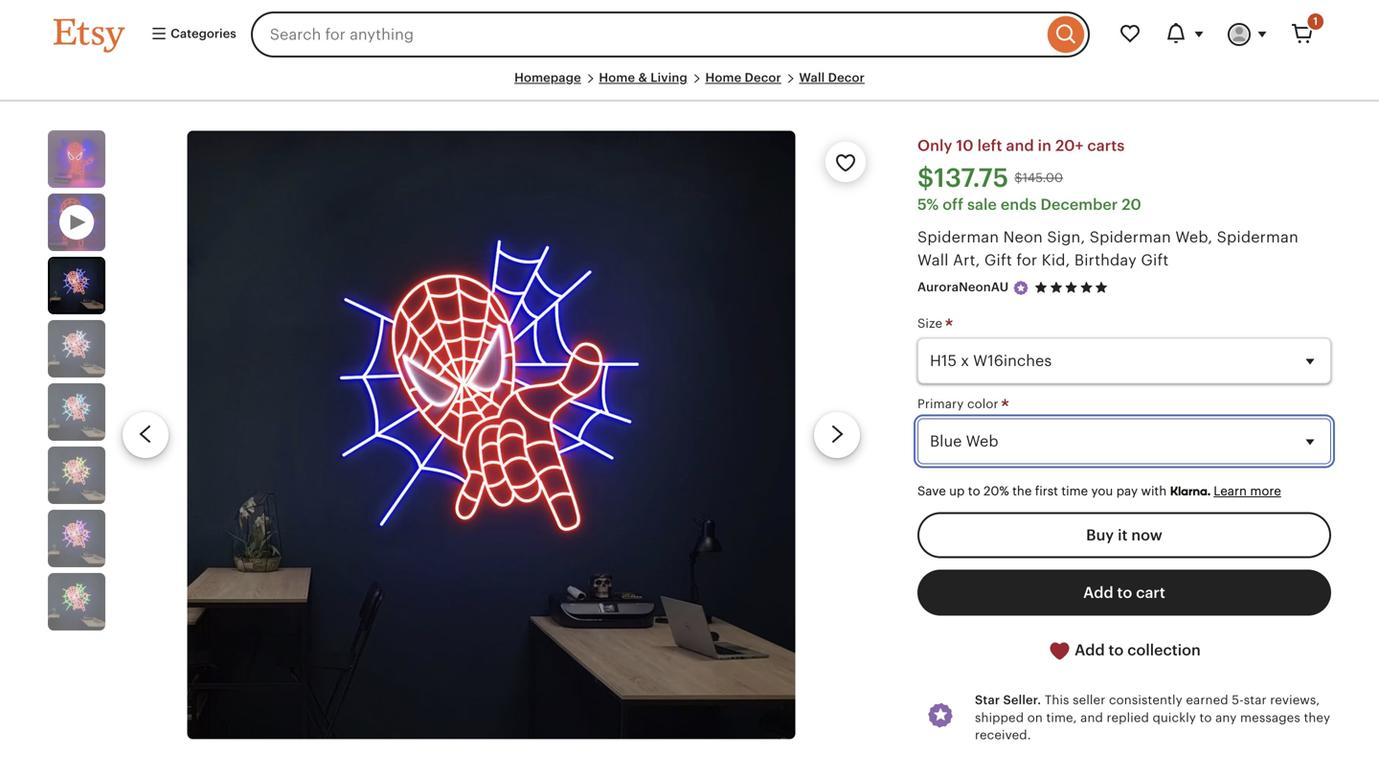 Task type: describe. For each thing, give the bounding box(es) containing it.
size
[[918, 316, 947, 330]]

shipped
[[976, 710, 1025, 725]]

this seller consistently earned 5-star reviews, shipped on time, and replied quickly to any messages they received.
[[976, 693, 1331, 742]]

spiderman neon sign spiderman web spiderman wall art gift yellow web image
[[48, 447, 105, 504]]

neon
[[1004, 228, 1043, 246]]

buy it now button
[[918, 512, 1332, 558]]

up
[[950, 484, 965, 499]]

seller.
[[1004, 693, 1042, 707]]

5%
[[918, 196, 939, 213]]

you
[[1092, 484, 1114, 499]]

&
[[639, 70, 648, 85]]

spiderman neon sign spiderman web spiderman wall art gift pink web image
[[48, 510, 105, 567]]

1
[[1314, 15, 1319, 27]]

klarna.
[[1171, 484, 1211, 499]]

living
[[651, 70, 688, 85]]

on
[[1028, 710, 1043, 725]]

any
[[1216, 710, 1238, 725]]

now
[[1132, 526, 1163, 544]]

off
[[943, 196, 964, 213]]

3 spiderman from the left
[[1218, 228, 1299, 246]]

only 10 left and in 20+ carts
[[918, 137, 1125, 154]]

pay
[[1117, 484, 1138, 499]]

reviews,
[[1271, 693, 1321, 707]]

only
[[918, 137, 953, 154]]

1 horizontal spatial spiderman neon sign spiderman web spiderman wall art gift blue web image
[[187, 130, 796, 739]]

star
[[1245, 693, 1268, 707]]

kid,
[[1042, 251, 1071, 269]]

it
[[1118, 526, 1128, 544]]

Search for anything text field
[[251, 11, 1044, 57]]

add to collection button
[[918, 627, 1332, 674]]

auroraneonau
[[918, 280, 1009, 294]]

add for add to collection
[[1075, 641, 1106, 659]]

spiderman neon sign spiderman web spiderman wall art gift ice blue web image
[[48, 383, 105, 441]]

time
[[1062, 484, 1089, 499]]

ends
[[1001, 196, 1037, 213]]

wall inside spiderman neon sign, spiderman web, spiderman wall art, gift for kid, birthday gift
[[918, 251, 949, 269]]

20
[[1122, 196, 1142, 213]]

categories banner
[[19, 0, 1361, 69]]

time,
[[1047, 710, 1078, 725]]

buy it now
[[1087, 526, 1163, 544]]

10
[[957, 137, 974, 154]]

primary color
[[918, 397, 1003, 411]]

$145.00
[[1015, 171, 1064, 185]]

1 gift from the left
[[985, 251, 1013, 269]]

consistently
[[1110, 693, 1183, 707]]

color
[[968, 397, 999, 411]]

earned
[[1187, 693, 1229, 707]]

wall decor link
[[800, 70, 865, 85]]

web,
[[1176, 228, 1213, 246]]

the
[[1013, 484, 1032, 499]]

add to cart
[[1084, 584, 1166, 601]]

star_seller image
[[1013, 279, 1030, 296]]

left
[[978, 137, 1003, 154]]

home & living
[[599, 70, 688, 85]]

0 horizontal spatial spiderman neon sign spiderman web spiderman wall art gift blue web image
[[50, 259, 103, 313]]

to inside save up to 20% the first time you pay with klarna. learn more
[[969, 484, 981, 499]]

star seller.
[[976, 693, 1042, 707]]

menu bar containing homepage
[[54, 69, 1326, 102]]



Task type: locate. For each thing, give the bounding box(es) containing it.
1 horizontal spatial decor
[[829, 70, 865, 85]]

and left in at the top of page
[[1007, 137, 1035, 154]]

to
[[969, 484, 981, 499], [1118, 584, 1133, 601], [1109, 641, 1124, 659], [1200, 710, 1213, 725]]

save
[[918, 484, 947, 499]]

in
[[1038, 137, 1052, 154]]

home decor
[[706, 70, 782, 85]]

wall decor
[[800, 70, 865, 85]]

1 spiderman from the left
[[918, 228, 1000, 246]]

2 horizontal spatial spiderman
[[1218, 228, 1299, 246]]

gift left for
[[985, 251, 1013, 269]]

seller
[[1073, 693, 1106, 707]]

to right the up on the bottom of the page
[[969, 484, 981, 499]]

sign,
[[1048, 228, 1086, 246]]

spiderman neon sign spiderman web spiderman wall art gift image 1 image
[[48, 131, 105, 188]]

0 vertical spatial wall
[[800, 70, 825, 85]]

auroraneonau link
[[918, 280, 1009, 294]]

$137.75
[[918, 164, 1009, 192]]

2 gift from the left
[[1142, 251, 1170, 269]]

art,
[[953, 251, 981, 269]]

carts
[[1088, 137, 1125, 154]]

none search field inside categories banner
[[251, 11, 1091, 57]]

buy
[[1087, 526, 1115, 544]]

$137.75 $145.00
[[918, 164, 1064, 192]]

this
[[1045, 693, 1070, 707]]

2 decor from the left
[[829, 70, 865, 85]]

0 vertical spatial and
[[1007, 137, 1035, 154]]

star
[[976, 693, 1001, 707]]

5-
[[1233, 693, 1245, 707]]

they
[[1305, 710, 1331, 725]]

2 spiderman from the left
[[1090, 228, 1172, 246]]

cart
[[1137, 584, 1166, 601]]

5% off sale ends december 20
[[918, 196, 1142, 213]]

1 link
[[1280, 11, 1326, 57]]

home
[[599, 70, 636, 85], [706, 70, 742, 85]]

1 vertical spatial wall
[[918, 251, 949, 269]]

save up to 20% the first time you pay with klarna. learn more
[[918, 484, 1282, 499]]

home decor link
[[706, 70, 782, 85]]

sale
[[968, 196, 998, 213]]

december
[[1041, 196, 1119, 213]]

messages
[[1241, 710, 1301, 725]]

learn
[[1214, 484, 1248, 499]]

None search field
[[251, 11, 1091, 57]]

home & living link
[[599, 70, 688, 85]]

home for home decor
[[706, 70, 742, 85]]

spiderman neon sign, spiderman web, spiderman wall art, gift for kid, birthday gift
[[918, 228, 1299, 269]]

20%
[[984, 484, 1010, 499]]

spiderman neon sign spiderman web spiderman wall art gift green web image
[[48, 573, 105, 631]]

1 vertical spatial add
[[1075, 641, 1106, 659]]

wall left the art,
[[918, 251, 949, 269]]

decor for home decor
[[745, 70, 782, 85]]

with
[[1142, 484, 1167, 499]]

homepage link
[[515, 70, 581, 85]]

spiderman
[[918, 228, 1000, 246], [1090, 228, 1172, 246], [1218, 228, 1299, 246]]

birthday
[[1075, 251, 1137, 269]]

quickly
[[1153, 710, 1197, 725]]

to down earned at right bottom
[[1200, 710, 1213, 725]]

add to collection
[[1072, 641, 1201, 659]]

home left &
[[599, 70, 636, 85]]

add
[[1084, 584, 1114, 601], [1075, 641, 1106, 659]]

collection
[[1128, 641, 1201, 659]]

spiderman up the art,
[[918, 228, 1000, 246]]

categories button
[[136, 17, 245, 52]]

and
[[1007, 137, 1035, 154], [1081, 710, 1104, 725]]

1 horizontal spatial gift
[[1142, 251, 1170, 269]]

and down seller
[[1081, 710, 1104, 725]]

1 horizontal spatial wall
[[918, 251, 949, 269]]

0 horizontal spatial and
[[1007, 137, 1035, 154]]

gift right birthday
[[1142, 251, 1170, 269]]

1 vertical spatial and
[[1081, 710, 1104, 725]]

decor
[[745, 70, 782, 85], [829, 70, 865, 85]]

to inside this seller consistently earned 5-star reviews, shipped on time, and replied quickly to any messages they received.
[[1200, 710, 1213, 725]]

wall inside menu bar
[[800, 70, 825, 85]]

0 horizontal spatial wall
[[800, 70, 825, 85]]

learn more button
[[1214, 484, 1282, 499]]

1 decor from the left
[[745, 70, 782, 85]]

spiderman neon sign spiderman web spiderman wall art gift blue web image
[[187, 130, 796, 739], [50, 259, 103, 313]]

0 vertical spatial add
[[1084, 584, 1114, 601]]

1 horizontal spatial home
[[706, 70, 742, 85]]

gift
[[985, 251, 1013, 269], [1142, 251, 1170, 269]]

replied
[[1107, 710, 1150, 725]]

spiderman neon sign spiderman web spiderman wall art gift white web image
[[48, 320, 105, 378]]

to left collection
[[1109, 641, 1124, 659]]

first
[[1036, 484, 1059, 499]]

spiderman right web, at the top of the page
[[1218, 228, 1299, 246]]

decor for wall decor
[[829, 70, 865, 85]]

home right living
[[706, 70, 742, 85]]

add up seller
[[1075, 641, 1106, 659]]

1 horizontal spatial and
[[1081, 710, 1104, 725]]

0 horizontal spatial decor
[[745, 70, 782, 85]]

0 horizontal spatial spiderman
[[918, 228, 1000, 246]]

0 horizontal spatial home
[[599, 70, 636, 85]]

add for add to cart
[[1084, 584, 1114, 601]]

1 home from the left
[[599, 70, 636, 85]]

wall
[[800, 70, 825, 85], [918, 251, 949, 269]]

homepage
[[515, 70, 581, 85]]

0 horizontal spatial gift
[[985, 251, 1013, 269]]

menu bar
[[54, 69, 1326, 102]]

received.
[[976, 728, 1032, 742]]

primary
[[918, 397, 964, 411]]

2 home from the left
[[706, 70, 742, 85]]

home for home & living
[[599, 70, 636, 85]]

and inside this seller consistently earned 5-star reviews, shipped on time, and replied quickly to any messages they received.
[[1081, 710, 1104, 725]]

to left cart
[[1118, 584, 1133, 601]]

add to cart button
[[918, 570, 1332, 616]]

for
[[1017, 251, 1038, 269]]

1 horizontal spatial spiderman
[[1090, 228, 1172, 246]]

more
[[1251, 484, 1282, 499]]

add left cart
[[1084, 584, 1114, 601]]

wall right home decor 'link'
[[800, 70, 825, 85]]

spiderman down 20
[[1090, 228, 1172, 246]]

20+
[[1056, 137, 1084, 154]]

categories
[[168, 26, 236, 41]]



Task type: vqa. For each thing, say whether or not it's contained in the screenshot.
the leftmost Spiderman
yes



